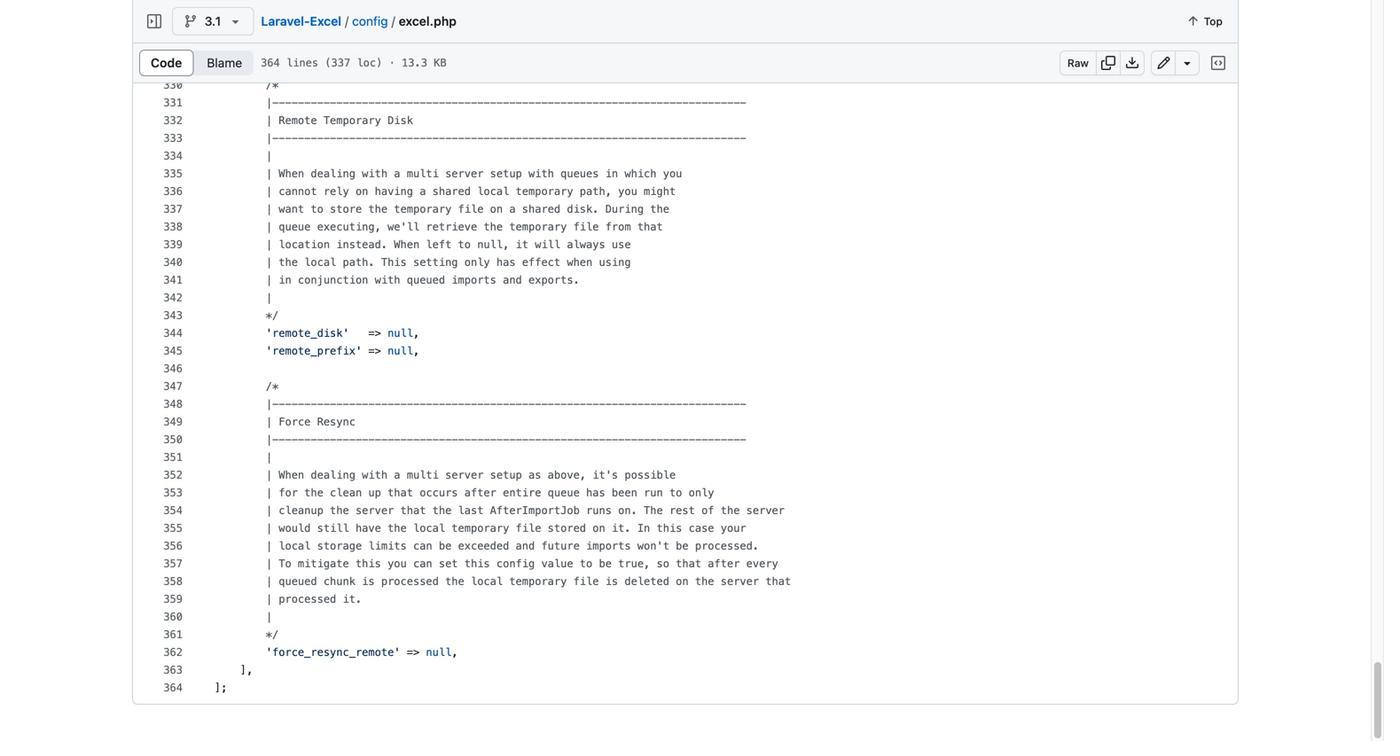 Task type: describe. For each thing, give the bounding box(es) containing it.
364 lines (337 loc) · 13.3 kb
[[261, 57, 447, 69]]

1 horizontal spatial after
[[708, 558, 740, 570]]

store
[[330, 203, 362, 216]]

0 vertical spatial shared
[[433, 185, 471, 198]]

every
[[747, 558, 779, 570]]

top
[[1204, 15, 1223, 27]]

the down occurs
[[433, 505, 452, 517]]

the down might at the left of the page
[[650, 203, 670, 216]]

setup inside /* |-------------------------------------------------------------------------- | remote temporary disk |-------------------------------------------------------------------------- | | when dealing with a multi server setup with queues in which you | cannot rely on having a shared local temporary path, you might | want to store the temporary file on a shared disk. during the | queue executing, we'll retrieve the temporary file from that | location instead. when left to null, it will always use | the local path. this setting only has effect when using | in conjunction with queued imports and exports. | */ 'remote_disk' => null , 'remote_prefix' => null ,
[[490, 168, 522, 180]]

341
[[163, 274, 183, 286]]

cannot
[[279, 185, 317, 198]]

file up retrieve
[[458, 203, 484, 216]]

/* |-------------------------------------------------------------------------- | force resync |-------------------------------------------------------------------------- | | when dealing with a multi server setup as above, it's possible | for the clean up that occurs after entire queue has been run to only | cleanup the server that the last afterimportjob runs on. the rest of the server | would still have the local temporary file stored on it. in this case your | local storage limits can be exceeded and future imports won't be processed. | to mitigate this you can set this config value to be true, so that after every | queued chunk is processed the local temporary file is deleted on the server that | processed it. | */ 'force_resync_remote' => null , ], ];
[[215, 381, 791, 695]]

git branch image
[[184, 14, 198, 28]]

more edit options image
[[1181, 56, 1195, 70]]

cleanup
[[279, 505, 324, 517]]

the
[[644, 505, 663, 517]]

4 | from the top
[[266, 185, 272, 198]]

0 vertical spatial ,
[[413, 327, 420, 340]]

9 | from the top
[[266, 274, 272, 286]]

path.
[[343, 256, 375, 269]]

a up having
[[394, 168, 400, 180]]

disk.
[[567, 203, 599, 216]]

occurs
[[420, 487, 458, 499]]

the down processed.
[[695, 576, 714, 588]]

in
[[638, 522, 650, 535]]

local down exceeded
[[471, 576, 503, 588]]

raw
[[1068, 57, 1089, 69]]

343
[[163, 310, 183, 322]]

as
[[529, 469, 541, 482]]

afterimportjob
[[490, 505, 580, 517]]

rely
[[324, 185, 349, 198]]

to
[[279, 558, 292, 570]]

resync
[[317, 416, 356, 428]]

above,
[[548, 469, 586, 482]]

on down the 'runs'
[[593, 522, 606, 535]]

laravel-excel link
[[261, 14, 342, 28]]

336
[[163, 185, 183, 198]]

=> left 0644,
[[356, 26, 368, 38]]

·
[[389, 57, 395, 69]]

361
[[163, 629, 183, 641]]

to right want
[[311, 203, 324, 216]]

temporary down the queues
[[516, 185, 574, 198]]

1 vertical spatial null
[[388, 345, 413, 357]]

'file'
[[311, 26, 349, 38]]

a right having
[[420, 185, 426, 198]]

to right value
[[580, 558, 593, 570]]

clean
[[330, 487, 362, 499]]

executing,
[[317, 221, 381, 233]]

=> inside "/* |-------------------------------------------------------------------------- | force resync |-------------------------------------------------------------------------- | | when dealing with a multi server setup as above, it's possible | for the clean up that occurs after entire queue has been run to only | cleanup the server that the last afterimportjob runs on. the rest of the server | would still have the local temporary file stored on it. in this case your | local storage limits can be exceeded and future imports won't be processed. | to mitigate this you can set this config value to be true, so that after every | queued chunk is processed the local temporary file is deleted on the server that | processed it. | */ 'force_resync_remote' => null , ], ];"
[[407, 647, 420, 659]]

case
[[689, 522, 714, 535]]

temporary up exceeded
[[452, 522, 509, 535]]

on right deleted
[[676, 576, 689, 588]]

/* for force
[[266, 381, 279, 393]]

the up 'still'
[[330, 505, 349, 517]]

which
[[625, 168, 657, 180]]

0 horizontal spatial config
[[352, 14, 388, 28]]

edit file image
[[1157, 56, 1171, 70]]

it's
[[593, 469, 618, 482]]

a up it
[[509, 203, 516, 216]]

with inside "/* |-------------------------------------------------------------------------- | force resync |-------------------------------------------------------------------------- | | when dealing with a multi server setup as above, it's possible | for the clean up that occurs after entire queue has been run to only | cleanup the server that the last afterimportjob runs on. the rest of the server | would still have the local temporary file stored on it. in this case your | local storage limits can be exceeded and future imports won't be processed. | to mitigate this you can set this config value to be true, so that after every | queued chunk is processed the local temporary file is deleted on the server that | processed it. | */ 'force_resync_remote' => null , ], ];"
[[362, 469, 388, 482]]

1 vertical spatial it.
[[343, 593, 362, 606]]

temporary
[[324, 114, 381, 127]]

10 | from the top
[[266, 292, 272, 304]]

server down up
[[356, 505, 394, 517]]

config link
[[352, 14, 388, 28]]

360
[[163, 611, 183, 624]]

2 is from the left
[[606, 576, 618, 588]]

storage
[[317, 540, 362, 553]]

config inside "/* |-------------------------------------------------------------------------- | force resync |-------------------------------------------------------------------------- | | when dealing with a multi server setup as above, it's possible | for the clean up that occurs after entire queue has been run to only | cleanup the server that the last afterimportjob runs on. the rest of the server | would still have the local temporary file stored on it. in this case your | local storage limits can be exceeded and future imports won't be processed. | to mitigate this you can set this config value to be true, so that after every | queued chunk is processed the local temporary file is deleted on the server that | processed it. | */ 'force_resync_remote' => null , ], ];"
[[497, 558, 535, 570]]

last
[[458, 505, 484, 517]]

18 | from the top
[[266, 558, 272, 570]]

limits
[[368, 540, 407, 553]]

with down this
[[375, 274, 400, 286]]

335
[[163, 168, 183, 180]]

effect
[[522, 256, 561, 269]]

server inside /* |-------------------------------------------------------------------------- | remote temporary disk |-------------------------------------------------------------------------- | | when dealing with a multi server setup with queues in which you | cannot rely on having a shared local temporary path, you might | want to store the temporary file on a shared disk. during the | queue executing, we'll retrieve the temporary file from that | location instead. when left to null, it will always use | the local path. this setting only has effect when using | in conjunction with queued imports and exports. | */ 'remote_disk' => null , 'remote_prefix' => null ,
[[445, 168, 484, 180]]

server up your
[[747, 505, 785, 517]]

// 'dir'  => 0755, // 'file' => 0644, ],
[[215, 8, 407, 56]]

17 | from the top
[[266, 540, 272, 553]]

0 vertical spatial when
[[279, 168, 304, 180]]

top button
[[1179, 9, 1231, 34]]

symbols image
[[1212, 56, 1226, 70]]

possible
[[625, 469, 676, 482]]

with left the queues
[[529, 168, 554, 180]]

multi inside "/* |-------------------------------------------------------------------------- | force resync |-------------------------------------------------------------------------- | | when dealing with a multi server setup as above, it's possible | for the clean up that occurs after entire queue has been run to only | cleanup the server that the last afterimportjob runs on. the rest of the server | would still have the local temporary file stored on it. in this case your | local storage limits can be exceeded and future imports won't be processed. | to mitigate this you can set this config value to be true, so that after every | queued chunk is processed the local temporary file is deleted on the server that | processed it. | */ 'force_resync_remote' => null , ], ];"
[[407, 469, 439, 482]]

1 vertical spatial in
[[279, 274, 292, 286]]

to up rest
[[670, 487, 682, 499]]

];
[[215, 682, 227, 695]]

0 vertical spatial null
[[388, 327, 413, 340]]

that right so
[[676, 558, 702, 570]]

that right up
[[388, 487, 413, 499]]

server down 'every'
[[721, 576, 759, 588]]

temporary up we'll
[[394, 203, 452, 216]]

to down retrieve
[[458, 239, 471, 251]]

conjunction
[[298, 274, 368, 286]]

the up cleanup
[[304, 487, 324, 499]]

the up limits
[[388, 522, 407, 535]]

2 horizontal spatial be
[[676, 540, 689, 553]]

11 | from the top
[[266, 416, 272, 428]]

(337
[[325, 57, 351, 69]]

file view element
[[139, 50, 255, 76]]

331
[[163, 97, 183, 109]]

342
[[163, 292, 183, 304]]

on up null,
[[490, 203, 503, 216]]

always
[[567, 239, 606, 251]]

], inside // 'dir'  => 0755, // 'file' => 0644, ],
[[266, 43, 279, 56]]

with up having
[[362, 168, 388, 180]]

up
[[368, 487, 381, 499]]

'dir'
[[311, 8, 343, 20]]

file down afterimportjob
[[516, 522, 541, 535]]

=> left 0755,
[[356, 8, 368, 20]]

363
[[163, 664, 183, 677]]

queue inside "/* |-------------------------------------------------------------------------- | force resync |-------------------------------------------------------------------------- | | when dealing with a multi server setup as above, it's possible | for the clean up that occurs after entire queue has been run to only | cleanup the server that the last afterimportjob runs on. the rest of the server | would still have the local temporary file stored on it. in this case your | local storage limits can be exceeded and future imports won't be processed. | to mitigate this you can set this config value to be true, so that after every | queued chunk is processed the local temporary file is deleted on the server that | processed it. | */ 'force_resync_remote' => null , ], ];"
[[548, 487, 580, 499]]

1 | from the top
[[266, 114, 272, 127]]

stored
[[548, 522, 586, 535]]

queued inside /* |-------------------------------------------------------------------------- | remote temporary disk |-------------------------------------------------------------------------- | | when dealing with a multi server setup with queues in which you | cannot rely on having a shared local temporary path, you might | want to store the temporary file on a shared disk. during the | queue executing, we'll retrieve the temporary file from that | location instead. when left to null, it will always use | the local path. this setting only has effect when using | in conjunction with queued imports and exports. | */ 'remote_disk' => null , 'remote_prefix' => null ,
[[407, 274, 445, 286]]

1 horizontal spatial you
[[618, 185, 638, 198]]

during
[[606, 203, 644, 216]]

'force_resync_remote'
[[266, 647, 400, 659]]

the up null,
[[484, 221, 503, 233]]

only inside "/* |-------------------------------------------------------------------------- | force resync |-------------------------------------------------------------------------- | | when dealing with a multi server setup as above, it's possible | for the clean up that occurs after entire queue has been run to only | cleanup the server that the last afterimportjob runs on. the rest of the server | would still have the local temporary file stored on it. in this case your | local storage limits can be exceeded and future imports won't be processed. | to mitigate this you can set this config value to be true, so that after every | queued chunk is processed the local temporary file is deleted on the server that | processed it. | */ 'force_resync_remote' => null , ], ];"
[[689, 487, 714, 499]]

356
[[163, 540, 183, 553]]

=> right 'remote_disk'
[[368, 327, 381, 340]]

so
[[657, 558, 670, 570]]

for
[[279, 487, 298, 499]]

0 horizontal spatial this
[[356, 558, 381, 570]]

2 |- from the top
[[266, 132, 279, 145]]

we'll
[[388, 221, 420, 233]]

6 | from the top
[[266, 221, 272, 233]]

362
[[163, 647, 183, 659]]

'remote_prefix'
[[266, 345, 362, 357]]

copy raw content image
[[1102, 56, 1116, 70]]

setting
[[413, 256, 458, 269]]

'remote_disk'
[[266, 327, 349, 340]]

2 // from the top
[[292, 26, 304, 38]]

16 | from the top
[[266, 522, 272, 535]]

], inside "/* |-------------------------------------------------------------------------- | force resync |-------------------------------------------------------------------------- | | when dealing with a multi server setup as above, it's possible | for the clean up that occurs after entire queue has been run to only | cleanup the server that the last afterimportjob runs on. the rest of the server | would still have the local temporary file stored on it. in this case your | local storage limits can be exceeded and future imports won't be processed. | to mitigate this you can set this config value to be true, so that after every | queued chunk is processed the local temporary file is deleted on the server that | processed it. | */ 'force_resync_remote' => null , ], ];"
[[240, 664, 253, 677]]

349
[[163, 416, 183, 428]]

that down 'every'
[[766, 576, 791, 588]]

*/ inside "/* |-------------------------------------------------------------------------- | force resync |-------------------------------------------------------------------------- | | when dealing with a multi server setup as above, it's possible | for the clean up that occurs after entire queue has been run to only | cleanup the server that the last afterimportjob runs on. the rest of the server | would still have the local temporary file stored on it. in this case your | local storage limits can be exceeded and future imports won't be processed. | to mitigate this you can set this config value to be true, so that after every | queued chunk is processed the local temporary file is deleted on the server that | processed it. | */ 'force_resync_remote' => null , ], ];"
[[266, 629, 279, 641]]

dealing inside /* |-------------------------------------------------------------------------- | remote temporary disk |-------------------------------------------------------------------------- | | when dealing with a multi server setup with queues in which you | cannot rely on having a shared local temporary path, you might | want to store the temporary file on a shared disk. during the | queue executing, we'll retrieve the temporary file from that | location instead. when left to null, it will always use | the local path. this setting only has effect when using | in conjunction with queued imports and exports. | */ 'remote_disk' => null , 'remote_prefix' => null ,
[[311, 168, 356, 180]]

local down occurs
[[413, 522, 445, 535]]

will
[[535, 239, 561, 251]]

and inside "/* |-------------------------------------------------------------------------- | force resync |-------------------------------------------------------------------------- | | when dealing with a multi server setup as above, it's possible | for the clean up that occurs after entire queue has been run to only | cleanup the server that the last afterimportjob runs on. the rest of the server | would still have the local temporary file stored on it. in this case your | local storage limits can be exceeded and future imports won't be processed. | to mitigate this you can set this config value to be true, so that after every | queued chunk is processed the local temporary file is deleted on the server that | processed it. | */ 'force_resync_remote' => null , ], ];"
[[516, 540, 535, 553]]

having
[[375, 185, 413, 198]]

332
[[163, 114, 183, 127]]

2 horizontal spatial this
[[657, 522, 682, 535]]

1 horizontal spatial be
[[599, 558, 612, 570]]

13.3
[[402, 57, 427, 69]]



Task type: vqa. For each thing, say whether or not it's contained in the screenshot.
it
yes



Task type: locate. For each thing, give the bounding box(es) containing it.
you down limits
[[388, 558, 407, 570]]

0 vertical spatial /*
[[266, 79, 279, 91]]

1 vertical spatial //
[[292, 26, 304, 38]]

might
[[644, 185, 676, 198]]

/* for remote
[[266, 79, 279, 91]]

value
[[541, 558, 574, 570]]

0 vertical spatial config
[[352, 14, 388, 28]]

330 331 332 333 334 335 336 337 338 339 340 341 342 343 344 345 346 347 348 349 350 351 352 353 354 355 356 357 358 359 360 361 362 363 364
[[163, 79, 183, 695]]

2 vertical spatial null
[[426, 647, 452, 659]]

4 |- from the top
[[266, 434, 279, 446]]

1 vertical spatial dealing
[[311, 469, 356, 482]]

chunk
[[324, 576, 356, 588]]

raw link
[[1060, 51, 1097, 75]]

1 vertical spatial multi
[[407, 469, 439, 482]]

0 vertical spatial */
[[266, 310, 279, 322]]

temporary up will
[[509, 221, 567, 233]]

0 horizontal spatial shared
[[433, 185, 471, 198]]

queue inside /* |-------------------------------------------------------------------------- | remote temporary disk |-------------------------------------------------------------------------- | | when dealing with a multi server setup with queues in which you | cannot rely on having a shared local temporary path, you might | want to store the temporary file on a shared disk. during the | queue executing, we'll retrieve the temporary file from that | location instead. when left to null, it will always use | the local path. this setting only has effect when using | in conjunction with queued imports and exports. | */ 'remote_disk' => null , 'remote_prefix' => null ,
[[279, 221, 311, 233]]

1 |- from the top
[[266, 97, 279, 109]]

2 / from the left
[[392, 14, 395, 28]]

|- up force
[[266, 398, 279, 411]]

15 | from the top
[[266, 505, 272, 517]]

14 | from the top
[[266, 487, 272, 499]]

and left future on the bottom of page
[[516, 540, 535, 553]]

2 | from the top
[[266, 150, 272, 162]]

1 horizontal spatial shared
[[522, 203, 561, 216]]

setup up null,
[[490, 168, 522, 180]]

has inside /* |-------------------------------------------------------------------------- | remote temporary disk |-------------------------------------------------------------------------- | | when dealing with a multi server setup with queues in which you | cannot rely on having a shared local temporary path, you might | want to store the temporary file on a shared disk. during the | queue executing, we'll retrieve the temporary file from that | location instead. when left to null, it will always use | the local path. this setting only has effect when using | in conjunction with queued imports and exports. | */ 'remote_disk' => null , 'remote_prefix' => null ,
[[497, 256, 516, 269]]

be left true,
[[599, 558, 612, 570]]

after
[[465, 487, 497, 499], [708, 558, 740, 570]]

dealing inside "/* |-------------------------------------------------------------------------- | force resync |-------------------------------------------------------------------------- | | when dealing with a multi server setup as above, it's possible | for the clean up that occurs after entire queue has been run to only | cleanup the server that the last afterimportjob runs on. the rest of the server | would still have the local temporary file stored on it. in this case your | local storage limits can be exceeded and future imports won't be processed. | to mitigate this you can set this config value to be true, so that after every | queued chunk is processed the local temporary file is deleted on the server that | processed it. | */ 'force_resync_remote' => null , ], ];"
[[311, 469, 356, 482]]

0 horizontal spatial 364
[[163, 682, 183, 695]]

config right 'file'
[[352, 14, 388, 28]]

1 vertical spatial and
[[516, 540, 535, 553]]

is
[[362, 576, 375, 588], [606, 576, 618, 588]]

you up might at the left of the page
[[663, 168, 682, 180]]

1 vertical spatial queue
[[548, 487, 580, 499]]

blame
[[207, 55, 242, 70]]

347
[[163, 381, 183, 393]]

the down location
[[279, 256, 298, 269]]

that down during
[[638, 221, 663, 233]]

it
[[516, 239, 529, 251]]

loc)
[[357, 57, 383, 69]]

1 vertical spatial config
[[497, 558, 535, 570]]

0 vertical spatial imports
[[452, 274, 497, 286]]

0 horizontal spatial has
[[497, 256, 516, 269]]

dealing
[[311, 168, 356, 180], [311, 469, 356, 482]]

excel
[[310, 14, 342, 28]]

0 vertical spatial dealing
[[311, 168, 356, 180]]

0 vertical spatial processed
[[381, 576, 439, 588]]

queued inside "/* |-------------------------------------------------------------------------- | force resync |-------------------------------------------------------------------------- | | when dealing with a multi server setup as above, it's possible | for the clean up that occurs after entire queue has been run to only | cleanup the server that the last afterimportjob runs on. the rest of the server | would still have the local temporary file stored on it. in this case your | local storage limits can be exceeded and future imports won't be processed. | to mitigate this you can set this config value to be true, so that after every | queued chunk is processed the local temporary file is deleted on the server that | processed it. | */ 'force_resync_remote' => null , ], ];"
[[279, 576, 317, 588]]

21 | from the top
[[266, 611, 272, 624]]

2 /* from the top
[[266, 381, 279, 393]]

that down occurs
[[400, 505, 426, 517]]

338
[[163, 221, 183, 233]]

1 horizontal spatial in
[[606, 168, 618, 180]]

queue down want
[[279, 221, 311, 233]]

333
[[163, 132, 183, 145]]

in up path,
[[606, 168, 618, 180]]

been
[[612, 487, 638, 499]]

0644,
[[375, 26, 407, 38]]

on.
[[618, 505, 638, 517]]

1 vertical spatial processed
[[279, 593, 336, 606]]

a inside "/* |-------------------------------------------------------------------------- | force resync |-------------------------------------------------------------------------- | | when dealing with a multi server setup as above, it's possible | for the clean up that occurs after entire queue has been run to only | cleanup the server that the last afterimportjob runs on. the rest of the server | would still have the local temporary file stored on it. in this case your | local storage limits can be exceeded and future imports won't be processed. | to mitigate this you can set this config value to be true, so that after every | queued chunk is processed the local temporary file is deleted on the server that | processed it. | */ 'force_resync_remote' => null , ], ];"
[[394, 469, 400, 482]]

temporary down value
[[509, 576, 567, 588]]

2 horizontal spatial you
[[663, 168, 682, 180]]

exceeded
[[458, 540, 509, 553]]

1 horizontal spatial config
[[497, 558, 535, 570]]

1 vertical spatial setup
[[490, 469, 522, 482]]

1 vertical spatial shared
[[522, 203, 561, 216]]

only up of at the bottom right of the page
[[689, 487, 714, 499]]

a up limits
[[394, 469, 400, 482]]

be down case at the bottom of page
[[676, 540, 689, 553]]

8 | from the top
[[266, 256, 272, 269]]

0 horizontal spatial is
[[362, 576, 375, 588]]

/* up remote
[[266, 79, 279, 91]]

], right 363
[[240, 664, 253, 677]]

true,
[[618, 558, 650, 570]]

1 vertical spatial /*
[[266, 381, 279, 393]]

1 vertical spatial you
[[618, 185, 638, 198]]

a
[[394, 168, 400, 180], [420, 185, 426, 198], [509, 203, 516, 216], [394, 469, 400, 482]]

348
[[163, 398, 183, 411]]

local down would
[[279, 540, 311, 553]]

0 vertical spatial after
[[465, 487, 497, 499]]

has
[[497, 256, 516, 269], [586, 487, 606, 499]]

in down location
[[279, 274, 292, 286]]

and
[[503, 274, 522, 286], [516, 540, 535, 553]]

using
[[599, 256, 631, 269]]

server up occurs
[[445, 469, 484, 482]]

344
[[163, 327, 183, 340]]

setup
[[490, 168, 522, 180], [490, 469, 522, 482]]

358
[[163, 576, 183, 588]]

|- down force
[[266, 434, 279, 446]]

3 |- from the top
[[266, 398, 279, 411]]

1 horizontal spatial processed
[[381, 576, 439, 588]]

2 dealing from the top
[[311, 469, 356, 482]]

1 vertical spatial ,
[[413, 345, 420, 357]]

1 horizontal spatial it.
[[612, 522, 631, 535]]

local
[[477, 185, 509, 198], [304, 256, 336, 269], [413, 522, 445, 535], [279, 540, 311, 553], [471, 576, 503, 588]]

351
[[163, 451, 183, 464]]

0 vertical spatial you
[[663, 168, 682, 180]]

queue down above,
[[548, 487, 580, 499]]

],
[[266, 43, 279, 56], [240, 664, 253, 677]]

0 vertical spatial queue
[[279, 221, 311, 233]]

local up null,
[[477, 185, 509, 198]]

2 vertical spatial you
[[388, 558, 407, 570]]

temporary
[[516, 185, 574, 198], [394, 203, 452, 216], [509, 221, 567, 233], [452, 522, 509, 535], [509, 576, 567, 588]]

file up always
[[574, 221, 599, 233]]

processed down chunk
[[279, 593, 336, 606]]

0 horizontal spatial after
[[465, 487, 497, 499]]

be
[[439, 540, 452, 553], [676, 540, 689, 553], [599, 558, 612, 570]]

/ right excel
[[345, 14, 349, 28]]

this down rest
[[657, 522, 682, 535]]

0 vertical spatial multi
[[407, 168, 439, 180]]

null,
[[477, 239, 509, 251]]

shared up retrieve
[[433, 185, 471, 198]]

1 vertical spatial */
[[266, 629, 279, 641]]

runs
[[586, 505, 612, 517]]

0 horizontal spatial queued
[[279, 576, 317, 588]]

when up for
[[279, 469, 304, 482]]

20 | from the top
[[266, 593, 272, 606]]

the up your
[[721, 505, 740, 517]]

after down processed.
[[708, 558, 740, 570]]

exports.
[[529, 274, 580, 286]]

12 | from the top
[[266, 451, 272, 464]]

server
[[445, 168, 484, 180], [445, 469, 484, 482], [356, 505, 394, 517], [747, 505, 785, 517], [721, 576, 759, 588]]

0 horizontal spatial /
[[345, 14, 349, 28]]

can
[[413, 540, 433, 553], [413, 558, 433, 570]]

from
[[606, 221, 631, 233]]

0 horizontal spatial you
[[388, 558, 407, 570]]

/* inside "/* |-------------------------------------------------------------------------- | force resync |-------------------------------------------------------------------------- | | when dealing with a multi server setup as above, it's possible | for the clean up that occurs after entire queue has been run to only | cleanup the server that the last afterimportjob runs on. the rest of the server | would still have the local temporary file stored on it. in this case your | local storage limits can be exceeded and future imports won't be processed. | to mitigate this you can set this config value to be true, so that after every | queued chunk is processed the local temporary file is deleted on the server that | processed it. | */ 'force_resync_remote' => null , ], ];"
[[266, 381, 279, 393]]

this
[[381, 256, 407, 269]]

//
[[292, 8, 304, 20], [292, 26, 304, 38]]

null inside "/* |-------------------------------------------------------------------------- | force resync |-------------------------------------------------------------------------- | | when dealing with a multi server setup as above, it's possible | for the clean up that occurs after entire queue has been run to only | cleanup the server that the last afterimportjob runs on. the rest of the server | would still have the local temporary file stored on it. in this case your | local storage limits can be exceeded and future imports won't be processed. | to mitigate this you can set this config value to be true, so that after every | queued chunk is processed the local temporary file is deleted on the server that | processed it. | */ 'force_resync_remote' => null , ], ];"
[[426, 647, 452, 659]]

0 horizontal spatial queue
[[279, 221, 311, 233]]

multi up occurs
[[407, 469, 439, 482]]

instead.
[[336, 239, 388, 251]]

0 vertical spatial 364
[[261, 57, 280, 69]]

lines
[[286, 57, 319, 69]]

future
[[541, 540, 580, 553]]

left
[[426, 239, 452, 251]]

1 /* from the top
[[266, 79, 279, 91]]

19 | from the top
[[266, 576, 272, 588]]

local up conjunction
[[304, 256, 336, 269]]

has inside "/* |-------------------------------------------------------------------------- | force resync |-------------------------------------------------------------------------- | | when dealing with a multi server setup as above, it's possible | for the clean up that occurs after entire queue has been run to only | cleanup the server that the last afterimportjob runs on. the rest of the server | would still have the local temporary file stored on it. in this case your | local storage limits can be exceeded and future imports won't be processed. | to mitigate this you can set this config value to be true, so that after every | queued chunk is processed the local temporary file is deleted on the server that | processed it. | */ 'force_resync_remote' => null , ], ];"
[[586, 487, 606, 499]]

2 vertical spatial when
[[279, 469, 304, 482]]

0 horizontal spatial it.
[[343, 593, 362, 606]]

kb
[[434, 57, 447, 69]]

queued down setting
[[407, 274, 445, 286]]

want
[[279, 203, 304, 216]]

processed down limits
[[381, 576, 439, 588]]

laravel-
[[261, 14, 310, 28]]

on
[[356, 185, 368, 198], [490, 203, 503, 216], [593, 522, 606, 535], [676, 576, 689, 588]]

1 horizontal spatial this
[[465, 558, 490, 570]]

multi inside /* |-------------------------------------------------------------------------- | remote temporary disk |-------------------------------------------------------------------------- | | when dealing with a multi server setup with queues in which you | cannot rely on having a shared local temporary path, you might | want to store the temporary file on a shared disk. during the | queue executing, we'll retrieve the temporary file from that | location instead. when left to null, it will always use | the local path. this setting only has effect when using | in conjunction with queued imports and exports. | */ 'remote_disk' => null , 'remote_prefix' => null ,
[[407, 168, 439, 180]]

1 vertical spatial imports
[[586, 540, 631, 553]]

in
[[606, 168, 618, 180], [279, 274, 292, 286]]

excel.php
[[399, 14, 457, 28]]

only inside /* |-------------------------------------------------------------------------- | remote temporary disk |-------------------------------------------------------------------------- | | when dealing with a multi server setup with queues in which you | cannot rely on having a shared local temporary path, you might | want to store the temporary file on a shared disk. during the | queue executing, we'll retrieve the temporary file from that | location instead. when left to null, it will always use | the local path. this setting only has effect when using | in conjunction with queued imports and exports. | */ 'remote_disk' => null , 'remote_prefix' => null ,
[[465, 256, 490, 269]]

imports up true,
[[586, 540, 631, 553]]

this down exceeded
[[465, 558, 490, 570]]

330
[[163, 79, 183, 91]]

1 vertical spatial has
[[586, 487, 606, 499]]

it. down chunk
[[343, 593, 362, 606]]

setup inside "/* |-------------------------------------------------------------------------- | force resync |-------------------------------------------------------------------------- | | when dealing with a multi server setup as above, it's possible | for the clean up that occurs after entire queue has been run to only | cleanup the server that the last afterimportjob runs on. the rest of the server | would still have the local temporary file stored on it. in this case your | local storage limits can be exceeded and future imports won't be processed. | to mitigate this you can set this config value to be true, so that after every | queued chunk is processed the local temporary file is deleted on the server that | processed it. | */ 'force_resync_remote' => null , ], ];"
[[490, 469, 522, 482]]

0 vertical spatial queued
[[407, 274, 445, 286]]

1 horizontal spatial queue
[[548, 487, 580, 499]]

=> right 'force_resync_remote'
[[407, 647, 420, 659]]

1 vertical spatial queued
[[279, 576, 317, 588]]

retrieve
[[426, 221, 477, 233]]

*/ inside /* |-------------------------------------------------------------------------- | remote temporary disk |-------------------------------------------------------------------------- | | when dealing with a multi server setup with queues in which you | cannot rely on having a shared local temporary path, you might | want to store the temporary file on a shared disk. during the | queue executing, we'll retrieve the temporary file from that | location instead. when left to null, it will always use | the local path. this setting only has effect when using | in conjunction with queued imports and exports. | */ 'remote_disk' => null , 'remote_prefix' => null ,
[[266, 310, 279, 322]]

has down null,
[[497, 256, 516, 269]]

is right chunk
[[362, 576, 375, 588]]

can left set
[[413, 558, 433, 570]]

blame button
[[195, 50, 255, 76]]

1 */ from the top
[[266, 310, 279, 322]]

, inside "/* |-------------------------------------------------------------------------- | force resync |-------------------------------------------------------------------------- | | when dealing with a multi server setup as above, it's possible | for the clean up that occurs after entire queue has been run to only | cleanup the server that the last afterimportjob runs on. the rest of the server | would still have the local temporary file stored on it. in this case your | local storage limits can be exceeded and future imports won't be processed. | to mitigate this you can set this config value to be true, so that after every | queued chunk is processed the local temporary file is deleted on the server that | processed it. | */ 'force_resync_remote' => null , ], ];"
[[452, 647, 458, 659]]

354
[[163, 505, 183, 517]]

2 can from the top
[[413, 558, 433, 570]]

/* inside /* |-------------------------------------------------------------------------- | remote temporary disk |-------------------------------------------------------------------------- | | when dealing with a multi server setup with queues in which you | cannot rely on having a shared local temporary path, you might | want to store the temporary file on a shared disk. during the | queue executing, we'll retrieve the temporary file from that | location instead. when left to null, it will always use | the local path. this setting only has effect when using | in conjunction with queued imports and exports. | */ 'remote_disk' => null , 'remote_prefix' => null ,
[[266, 79, 279, 91]]

0 horizontal spatial be
[[439, 540, 452, 553]]

0 horizontal spatial only
[[465, 256, 490, 269]]

*/ up 'force_resync_remote'
[[266, 629, 279, 641]]

laravel-excel / config / excel.php
[[261, 14, 457, 28]]

2 setup from the top
[[490, 469, 522, 482]]

339
[[163, 239, 183, 251]]

=> right 'remote_prefix'
[[368, 345, 381, 357]]

7 | from the top
[[266, 239, 272, 251]]

1 horizontal spatial only
[[689, 487, 714, 499]]

1 multi from the top
[[407, 168, 439, 180]]

setup up 'entire'
[[490, 469, 522, 482]]

the down set
[[445, 576, 465, 588]]

2 multi from the top
[[407, 469, 439, 482]]

1 horizontal spatial 364
[[261, 57, 280, 69]]

|
[[266, 114, 272, 127], [266, 150, 272, 162], [266, 168, 272, 180], [266, 185, 272, 198], [266, 203, 272, 216], [266, 221, 272, 233], [266, 239, 272, 251], [266, 256, 272, 269], [266, 274, 272, 286], [266, 292, 272, 304], [266, 416, 272, 428], [266, 451, 272, 464], [266, 469, 272, 482], [266, 487, 272, 499], [266, 505, 272, 517], [266, 522, 272, 535], [266, 540, 272, 553], [266, 558, 272, 570], [266, 576, 272, 588], [266, 593, 272, 606], [266, 611, 272, 624]]

0 vertical spatial and
[[503, 274, 522, 286]]

this down limits
[[356, 558, 381, 570]]

1 horizontal spatial queued
[[407, 274, 445, 286]]

force
[[279, 416, 311, 428]]

0 horizontal spatial ],
[[240, 664, 253, 677]]

337
[[163, 203, 183, 216]]

0 vertical spatial can
[[413, 540, 433, 553]]

file down value
[[574, 576, 599, 588]]

on up store
[[356, 185, 368, 198]]

], down laravel-
[[266, 43, 279, 56]]

code button
[[139, 50, 194, 76]]

5 | from the top
[[266, 203, 272, 216]]

=>
[[356, 8, 368, 20], [356, 26, 368, 38], [368, 327, 381, 340], [368, 345, 381, 357], [407, 647, 420, 659]]

1 vertical spatial can
[[413, 558, 433, 570]]

353
[[163, 487, 183, 499]]

imports
[[452, 274, 497, 286], [586, 540, 631, 553]]

1 horizontal spatial ],
[[266, 43, 279, 56]]

queued down to at the bottom left of page
[[279, 576, 317, 588]]

1 setup from the top
[[490, 168, 522, 180]]

when
[[567, 256, 593, 269]]

processed
[[381, 576, 439, 588], [279, 593, 336, 606]]

0 vertical spatial setup
[[490, 168, 522, 180]]

0 vertical spatial has
[[497, 256, 516, 269]]

1 vertical spatial ],
[[240, 664, 253, 677]]

and down effect at the top left of the page
[[503, 274, 522, 286]]

364 down 363
[[163, 682, 183, 695]]

deleted
[[625, 576, 670, 588]]

after up last
[[465, 487, 497, 499]]

0 horizontal spatial processed
[[279, 593, 336, 606]]

you inside "/* |-------------------------------------------------------------------------- | force resync |-------------------------------------------------------------------------- | | when dealing with a multi server setup as above, it's possible | for the clean up that occurs after entire queue has been run to only | cleanup the server that the last afterimportjob runs on. the rest of the server | would still have the local temporary file stored on it. in this case your | local storage limits can be exceeded and future imports won't be processed. | to mitigate this you can set this config value to be true, so that after every | queued chunk is processed the local temporary file is deleted on the server that | processed it. | */ 'force_resync_remote' => null , ], ];"
[[388, 558, 407, 570]]

0 vertical spatial only
[[465, 256, 490, 269]]

imports down null,
[[452, 274, 497, 286]]

server up retrieve
[[445, 168, 484, 180]]

1 // from the top
[[292, 8, 304, 20]]

0 horizontal spatial imports
[[452, 274, 497, 286]]

0 vertical spatial in
[[606, 168, 618, 180]]

queue
[[279, 221, 311, 233], [548, 487, 580, 499]]

334
[[163, 150, 183, 162]]

0 vertical spatial //
[[292, 8, 304, 20]]

/* up force
[[266, 381, 279, 393]]

3 | from the top
[[266, 168, 272, 180]]

with up up
[[362, 469, 388, 482]]

imports inside "/* |-------------------------------------------------------------------------- | force resync |-------------------------------------------------------------------------- | | when dealing with a multi server setup as above, it's possible | for the clean up that occurs after entire queue has been run to only | cleanup the server that the last afterimportjob runs on. the rest of the server | would still have the local temporary file stored on it. in this case your | local storage limits can be exceeded and future imports won't be processed. | to mitigate this you can set this config value to be true, so that after every | queued chunk is processed the local temporary file is deleted on the server that | processed it. | */ 'force_resync_remote' => null , ], ];"
[[586, 540, 631, 553]]

it.
[[612, 522, 631, 535], [343, 593, 362, 606]]

1 vertical spatial only
[[689, 487, 714, 499]]

can right limits
[[413, 540, 433, 553]]

config down exceeded
[[497, 558, 535, 570]]

have
[[356, 522, 381, 535]]

when up cannot
[[279, 168, 304, 180]]

is down true,
[[606, 576, 618, 588]]

0 vertical spatial ],
[[266, 43, 279, 56]]

|- up remote
[[266, 97, 279, 109]]

1 vertical spatial 364
[[163, 682, 183, 695]]

processed.
[[695, 540, 759, 553]]

only down null,
[[465, 256, 490, 269]]

*/ up 'remote_disk'
[[266, 310, 279, 322]]

be up set
[[439, 540, 452, 553]]

0 horizontal spatial in
[[279, 274, 292, 286]]

1 can from the top
[[413, 540, 433, 553]]

null
[[388, 327, 413, 340], [388, 345, 413, 357], [426, 647, 452, 659]]

1 horizontal spatial has
[[586, 487, 606, 499]]

and inside /* |-------------------------------------------------------------------------- | remote temporary disk |-------------------------------------------------------------------------- | | when dealing with a multi server setup with queues in which you | cannot rely on having a shared local temporary path, you might | want to store the temporary file on a shared disk. during the | queue executing, we'll retrieve the temporary file from that | location instead. when left to null, it will always use | the local path. this setting only has effect when using | in conjunction with queued imports and exports. | */ 'remote_disk' => null , 'remote_prefix' => null ,
[[503, 274, 522, 286]]

1 is from the left
[[362, 576, 375, 588]]

side panel image
[[147, 14, 161, 28]]

1 horizontal spatial imports
[[586, 540, 631, 553]]

this
[[657, 522, 682, 535], [356, 558, 381, 570], [465, 558, 490, 570]]

mitigate
[[298, 558, 349, 570]]

|-
[[266, 97, 279, 109], [266, 132, 279, 145], [266, 398, 279, 411], [266, 434, 279, 446]]

355
[[163, 522, 183, 535]]

2 vertical spatial ,
[[452, 647, 458, 659]]

2 */ from the top
[[266, 629, 279, 641]]

350
[[163, 434, 183, 446]]

0 vertical spatial it.
[[612, 522, 631, 535]]

345
[[163, 345, 183, 357]]

dealing up clean
[[311, 469, 356, 482]]

when down we'll
[[394, 239, 420, 251]]

the down having
[[368, 203, 388, 216]]

has up the 'runs'
[[586, 487, 606, 499]]

1 vertical spatial after
[[708, 558, 740, 570]]

1 horizontal spatial is
[[606, 576, 618, 588]]

1 vertical spatial when
[[394, 239, 420, 251]]

download raw content image
[[1126, 56, 1140, 70]]

|- down remote
[[266, 132, 279, 145]]

when inside "/* |-------------------------------------------------------------------------- | force resync |-------------------------------------------------------------------------- | | when dealing with a multi server setup as above, it's possible | for the clean up that occurs after entire queue has been run to only | cleanup the server that the last afterimportjob runs on. the rest of the server | would still have the local temporary file stored on it. in this case your | local storage limits can be exceeded and future imports won't be processed. | to mitigate this you can set this config value to be true, so that after every | queued chunk is processed the local temporary file is deleted on the server that | processed it. | */ 'force_resync_remote' => null , ], ];"
[[279, 469, 304, 482]]

1 horizontal spatial /
[[392, 14, 395, 28]]

that inside /* |-------------------------------------------------------------------------- | remote temporary disk |-------------------------------------------------------------------------- | | when dealing with a multi server setup with queues in which you | cannot rely on having a shared local temporary path, you might | want to store the temporary file on a shared disk. during the | queue executing, we'll retrieve the temporary file from that | location instead. when left to null, it will always use | the local path. this setting only has effect when using | in conjunction with queued imports and exports. | */ 'remote_disk' => null , 'remote_prefix' => null ,
[[638, 221, 663, 233]]

1 / from the left
[[345, 14, 349, 28]]

shared up will
[[522, 203, 561, 216]]

1 dealing from the top
[[311, 168, 356, 180]]

imports inside /* |-------------------------------------------------------------------------- | remote temporary disk |-------------------------------------------------------------------------- | | when dealing with a multi server setup with queues in which you | cannot rely on having a shared local temporary path, you might | want to store the temporary file on a shared disk. during the | queue executing, we'll retrieve the temporary file from that | location instead. when left to null, it will always use | the local path. this setting only has effect when using | in conjunction with queued imports and exports. | */ 'remote_disk' => null , 'remote_prefix' => null ,
[[452, 274, 497, 286]]

13 | from the top
[[266, 469, 272, 482]]

to
[[311, 203, 324, 216], [458, 239, 471, 251], [670, 487, 682, 499], [580, 558, 593, 570]]



